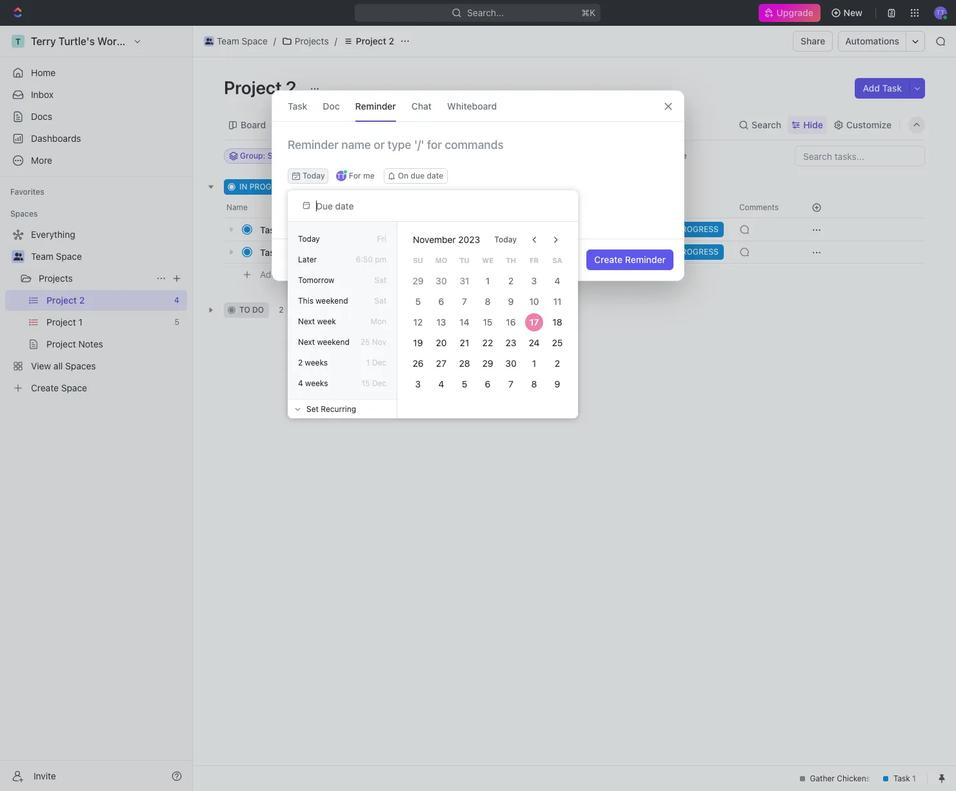 Task type: locate. For each thing, give the bounding box(es) containing it.
sat down pm
[[374, 275, 386, 285]]

team
[[217, 35, 239, 46], [31, 251, 53, 262]]

8
[[485, 296, 491, 307], [531, 379, 537, 390]]

next weekend
[[298, 337, 350, 347]]

3 up 10
[[531, 275, 537, 286]]

weeks for 2 weeks
[[305, 358, 328, 368]]

in
[[239, 182, 247, 192]]

6
[[438, 296, 444, 307], [485, 379, 491, 390]]

9 down 18
[[555, 379, 560, 390]]

0 horizontal spatial team space
[[31, 251, 82, 262]]

in progress
[[239, 182, 291, 192]]

8 up 22
[[485, 296, 491, 307]]

7
[[462, 296, 467, 307], [508, 379, 513, 390]]

1 vertical spatial 9
[[555, 379, 560, 390]]

2 sat from the top
[[374, 296, 386, 306]]

28
[[459, 358, 470, 369]]

1 vertical spatial 7
[[508, 379, 513, 390]]

1 vertical spatial dec
[[372, 379, 386, 388]]

1 vertical spatial user group image
[[13, 253, 23, 261]]

0 vertical spatial 1 button
[[289, 223, 307, 236]]

0 horizontal spatial add task button
[[254, 267, 303, 283]]

add task up "customize"
[[863, 83, 902, 94]]

1 horizontal spatial add task button
[[331, 179, 386, 195]]

1 dec from the top
[[372, 358, 386, 368]]

1 vertical spatial weekend
[[317, 337, 350, 347]]

next
[[298, 317, 315, 326], [298, 337, 315, 347]]

1 horizontal spatial projects
[[295, 35, 329, 46]]

1 horizontal spatial 30
[[505, 358, 517, 369]]

0 horizontal spatial 29
[[413, 275, 424, 286]]

2 vertical spatial add task button
[[254, 267, 303, 283]]

tomorrow
[[298, 275, 334, 285]]

add task button up due date text field
[[331, 179, 386, 195]]

sat for this weekend
[[374, 296, 386, 306]]

november
[[413, 234, 456, 245]]

2 vertical spatial add
[[260, 269, 277, 280]]

1 vertical spatial next
[[298, 337, 315, 347]]

1 button
[[289, 223, 307, 236], [290, 246, 308, 259]]

0 vertical spatial 7
[[462, 296, 467, 307]]

4 down 2 weeks at top
[[298, 379, 303, 388]]

home link
[[5, 63, 187, 83]]

task 1
[[260, 224, 286, 235]]

0 horizontal spatial /
[[273, 35, 276, 46]]

chat
[[411, 100, 432, 111]]

task 2
[[260, 247, 287, 258]]

0 horizontal spatial 25
[[360, 337, 370, 347]]

new button
[[826, 3, 870, 23]]

set recurring
[[306, 404, 356, 414]]

0 vertical spatial next
[[298, 317, 315, 326]]

reminder right create
[[625, 254, 666, 265]]

1 horizontal spatial 6
[[485, 379, 491, 390]]

6 up 13
[[438, 296, 444, 307]]

1 horizontal spatial add task
[[347, 182, 381, 192]]

dec down 1 dec
[[372, 379, 386, 388]]

team inside tree
[[31, 251, 53, 262]]

2 25 from the left
[[552, 337, 563, 348]]

0 vertical spatial dec
[[372, 358, 386, 368]]

1 vertical spatial hide
[[670, 151, 687, 161]]

tree
[[5, 225, 187, 399]]

0 vertical spatial weekend
[[316, 296, 348, 306]]

add up due date text field
[[347, 182, 361, 192]]

15 down 1 dec
[[362, 379, 370, 388]]

1 horizontal spatial add
[[347, 182, 361, 192]]

1 horizontal spatial 25
[[552, 337, 563, 348]]

2 dec from the top
[[372, 379, 386, 388]]

create
[[594, 254, 623, 265]]

29 down 22
[[482, 358, 493, 369]]

2 vertical spatial add task
[[260, 269, 298, 280]]

30 down 23
[[505, 358, 517, 369]]

to do
[[239, 305, 264, 315]]

8 down 24
[[531, 379, 537, 390]]

2 horizontal spatial 4
[[555, 275, 560, 286]]

21
[[460, 337, 469, 348]]

weekend down week
[[317, 337, 350, 347]]

4 up the 11
[[555, 275, 560, 286]]

1 vertical spatial sat
[[374, 296, 386, 306]]

0 horizontal spatial 3
[[415, 379, 421, 390]]

search...
[[467, 7, 504, 18]]

next left week
[[298, 317, 315, 326]]

9
[[508, 296, 514, 307], [555, 379, 560, 390]]

1 right "task 2"
[[302, 247, 306, 257]]

0 vertical spatial hide
[[803, 119, 823, 130]]

favorites
[[10, 187, 44, 197]]

weeks for 4 weeks
[[305, 379, 328, 388]]

0 vertical spatial add task
[[863, 83, 902, 94]]

0 vertical spatial space
[[242, 35, 268, 46]]

1 vertical spatial add task
[[347, 182, 381, 192]]

0 vertical spatial user group image
[[205, 38, 213, 45]]

next for next week
[[298, 317, 315, 326]]

6:50
[[356, 255, 373, 265]]

weekend
[[316, 296, 348, 306], [317, 337, 350, 347]]

reminder
[[355, 100, 396, 111], [625, 254, 666, 265]]

/
[[273, 35, 276, 46], [335, 35, 337, 46]]

1 horizontal spatial 15
[[483, 317, 493, 328]]

1 horizontal spatial project 2
[[356, 35, 394, 46]]

30 down "mo"
[[436, 275, 447, 286]]

1 vertical spatial projects
[[39, 273, 73, 284]]

hide button
[[788, 116, 827, 134]]

sat up mon
[[374, 296, 386, 306]]

task up "list"
[[288, 100, 307, 111]]

this
[[298, 296, 313, 306]]

dialog containing task
[[272, 90, 685, 281]]

invite
[[34, 771, 56, 782]]

0 horizontal spatial 6
[[438, 296, 444, 307]]

dialog
[[272, 90, 685, 281]]

0 horizontal spatial project
[[224, 77, 282, 98]]

15 up 22
[[483, 317, 493, 328]]

tu
[[459, 256, 470, 264]]

0 horizontal spatial add task
[[260, 269, 298, 280]]

1 horizontal spatial project
[[356, 35, 386, 46]]

7 down 23
[[508, 379, 513, 390]]

1 horizontal spatial space
[[242, 35, 268, 46]]

4 down 27
[[438, 379, 444, 390]]

nov
[[372, 337, 386, 347]]

1 vertical spatial team
[[31, 251, 53, 262]]

0 horizontal spatial projects link
[[39, 268, 151, 289]]

today button
[[288, 168, 328, 184]]

task up "task 2"
[[260, 224, 280, 235]]

25 nov
[[360, 337, 386, 347]]

2 / from the left
[[335, 35, 337, 46]]

add task button down "task 2"
[[254, 267, 303, 283]]

hide inside dropdown button
[[803, 119, 823, 130]]

1 vertical spatial projects link
[[39, 268, 151, 289]]

2 next from the top
[[298, 337, 315, 347]]

projects inside the sidebar navigation
[[39, 273, 73, 284]]

25 down 18
[[552, 337, 563, 348]]

doc button
[[323, 91, 340, 121]]

today up the later
[[298, 234, 320, 244]]

1 sat from the top
[[374, 275, 386, 285]]

space inside the sidebar navigation
[[56, 251, 82, 262]]

0 horizontal spatial add
[[260, 269, 277, 280]]

0 vertical spatial project 2
[[356, 35, 394, 46]]

next for next weekend
[[298, 337, 315, 347]]

9 up 16 at the top right of page
[[508, 296, 514, 307]]

add task up due date text field
[[347, 182, 381, 192]]

0 vertical spatial 8
[[485, 296, 491, 307]]

add task down "task 2"
[[260, 269, 298, 280]]

whiteboard button
[[447, 91, 497, 121]]

0 vertical spatial weeks
[[305, 358, 328, 368]]

1 button right "task 2"
[[290, 246, 308, 259]]

1 vertical spatial 15
[[362, 379, 370, 388]]

15
[[483, 317, 493, 328], [362, 379, 370, 388]]

1 down 25 nov in the top left of the page
[[366, 358, 370, 368]]

5
[[415, 296, 421, 307], [462, 379, 467, 390]]

add task button up "customize"
[[855, 78, 910, 99]]

user group image
[[205, 38, 213, 45], [13, 253, 23, 261]]

dec down the nov
[[372, 358, 386, 368]]

29 down su
[[413, 275, 424, 286]]

1 vertical spatial team space link
[[31, 246, 185, 267]]

0 vertical spatial 3
[[531, 275, 537, 286]]

weekend for this weekend
[[316, 296, 348, 306]]

0 vertical spatial team space link
[[201, 34, 271, 49]]

0 horizontal spatial user group image
[[13, 253, 23, 261]]

0 horizontal spatial 30
[[436, 275, 447, 286]]

1 / from the left
[[273, 35, 276, 46]]

0 horizontal spatial 4
[[298, 379, 303, 388]]

0 vertical spatial add
[[863, 83, 880, 94]]

26
[[413, 358, 424, 369]]

project
[[356, 35, 386, 46], [224, 77, 282, 98]]

sat for tomorrow
[[374, 275, 386, 285]]

1 button right task 1 on the left top of the page
[[289, 223, 307, 236]]

1 vertical spatial 1 button
[[290, 246, 308, 259]]

1 horizontal spatial reminder
[[625, 254, 666, 265]]

0 vertical spatial team
[[217, 35, 239, 46]]

1 horizontal spatial 7
[[508, 379, 513, 390]]

0 vertical spatial 6
[[438, 296, 444, 307]]

dec for 15 dec
[[372, 379, 386, 388]]

today down "list"
[[303, 171, 325, 181]]

⌘k
[[582, 7, 596, 18]]

0 horizontal spatial projects
[[39, 273, 73, 284]]

next up 2 weeks at top
[[298, 337, 315, 347]]

create reminder
[[594, 254, 666, 265]]

Due date text field
[[316, 200, 423, 211]]

25 left the nov
[[360, 337, 370, 347]]

add down "task 2"
[[260, 269, 277, 280]]

reminder up table link
[[355, 100, 396, 111]]

0 horizontal spatial team space link
[[31, 246, 185, 267]]

0 horizontal spatial reminder
[[355, 100, 396, 111]]

project 2 link
[[340, 34, 397, 49]]

1 horizontal spatial /
[[335, 35, 337, 46]]

1 right task 1 on the left top of the page
[[301, 225, 305, 234]]

25 for 25 nov
[[360, 337, 370, 347]]

2023
[[458, 234, 480, 245]]

12
[[413, 317, 423, 328]]

team space inside tree
[[31, 251, 82, 262]]

space
[[242, 35, 268, 46], [56, 251, 82, 262]]

0 vertical spatial reminder
[[355, 100, 396, 111]]

1
[[282, 224, 286, 235], [301, 225, 305, 234], [302, 247, 306, 257], [486, 275, 490, 286], [366, 358, 370, 368], [532, 358, 536, 369]]

gantt
[[438, 119, 462, 130]]

7 down 31
[[462, 296, 467, 307]]

15 for 15
[[483, 317, 493, 328]]

0 horizontal spatial 15
[[362, 379, 370, 388]]

2 inside project 2 link
[[389, 35, 394, 46]]

5 down 28
[[462, 379, 467, 390]]

1 next from the top
[[298, 317, 315, 326]]

1 vertical spatial reminder
[[625, 254, 666, 265]]

3 down 26
[[415, 379, 421, 390]]

this weekend
[[298, 296, 348, 306]]

today up th
[[494, 235, 517, 245]]

0 horizontal spatial 8
[[485, 296, 491, 307]]

Search tasks... text field
[[795, 146, 924, 166]]

Reminder na﻿me or type '/' for commands text field
[[272, 137, 684, 168]]

0 vertical spatial sat
[[374, 275, 386, 285]]

weekend for next weekend
[[317, 337, 350, 347]]

6 down 22
[[485, 379, 491, 390]]

5 up 12
[[415, 296, 421, 307]]

1 vertical spatial team space
[[31, 251, 82, 262]]

weeks down 2 weeks at top
[[305, 379, 328, 388]]

weekend up week
[[316, 296, 348, 306]]

1 horizontal spatial projects link
[[279, 34, 332, 49]]

gantt link
[[436, 116, 462, 134]]

today inside button
[[494, 235, 517, 245]]

1 vertical spatial 6
[[485, 379, 491, 390]]

31
[[460, 275, 469, 286]]

reminder inside button
[[625, 254, 666, 265]]

0 horizontal spatial 9
[[508, 296, 514, 307]]

hide button
[[664, 148, 692, 164]]

sa
[[552, 256, 562, 264]]

1 vertical spatial 3
[[415, 379, 421, 390]]

add
[[863, 83, 880, 94], [347, 182, 361, 192], [260, 269, 277, 280]]

19
[[413, 337, 423, 348]]

0 vertical spatial 15
[[483, 317, 493, 328]]

weeks up 4 weeks
[[305, 358, 328, 368]]

tree containing team space
[[5, 225, 187, 399]]

1 25 from the left
[[360, 337, 370, 347]]

today
[[303, 171, 325, 181], [298, 234, 320, 244], [494, 235, 517, 245]]

14
[[460, 317, 469, 328]]

1 horizontal spatial team space link
[[201, 34, 271, 49]]

task
[[882, 83, 902, 94], [288, 100, 307, 111], [364, 182, 381, 192], [260, 224, 280, 235], [260, 247, 280, 258], [279, 269, 298, 280]]

add up "customize"
[[863, 83, 880, 94]]

th
[[506, 256, 516, 264]]

2 horizontal spatial add
[[863, 83, 880, 94]]

1 horizontal spatial 4
[[438, 379, 444, 390]]

projects link inside tree
[[39, 268, 151, 289]]

0 vertical spatial team space
[[217, 35, 268, 46]]

1 button for 1
[[289, 223, 307, 236]]

1 horizontal spatial 5
[[462, 379, 467, 390]]

add for the topmost add task button
[[863, 83, 880, 94]]



Task type: describe. For each thing, give the bounding box(es) containing it.
add for the leftmost add task button
[[260, 269, 277, 280]]

search button
[[735, 116, 785, 134]]

20
[[436, 337, 447, 348]]

task button
[[288, 91, 307, 121]]

spaces
[[10, 209, 38, 219]]

today button
[[487, 230, 525, 250]]

0 vertical spatial projects
[[295, 35, 329, 46]]

customize button
[[830, 116, 895, 134]]

to
[[239, 305, 250, 315]]

calendar link
[[327, 116, 368, 134]]

mo
[[435, 256, 447, 264]]

fri
[[377, 234, 386, 244]]

calendar
[[329, 119, 368, 130]]

0 vertical spatial 5
[[415, 296, 421, 307]]

1 down we
[[486, 275, 490, 286]]

16
[[506, 317, 516, 328]]

sidebar navigation
[[0, 26, 193, 792]]

1 horizontal spatial 8
[[531, 379, 537, 390]]

0 vertical spatial projects link
[[279, 34, 332, 49]]

user group image inside tree
[[13, 253, 23, 261]]

dec for 1 dec
[[372, 358, 386, 368]]

november 2023
[[413, 234, 480, 245]]

upgrade
[[777, 7, 814, 18]]

mon
[[371, 317, 386, 326]]

user group image inside the team space link
[[205, 38, 213, 45]]

2 horizontal spatial add task
[[863, 83, 902, 94]]

6:50 pm
[[356, 255, 386, 265]]

favorites button
[[5, 185, 50, 200]]

week
[[317, 317, 336, 326]]

list
[[290, 119, 305, 130]]

doc
[[323, 100, 340, 111]]

list link
[[287, 116, 305, 134]]

15 dec
[[362, 379, 386, 388]]

17
[[529, 317, 539, 328]]

0 vertical spatial 30
[[436, 275, 447, 286]]

10
[[529, 296, 539, 307]]

table
[[391, 119, 414, 130]]

automations button
[[839, 32, 906, 51]]

tree inside the sidebar navigation
[[5, 225, 187, 399]]

next week
[[298, 317, 336, 326]]

hide inside button
[[670, 151, 687, 161]]

upgrade link
[[759, 4, 820, 22]]

pm
[[375, 255, 386, 265]]

today inside dropdown button
[[303, 171, 325, 181]]

1 dec
[[366, 358, 386, 368]]

13
[[436, 317, 446, 328]]

create reminder button
[[586, 250, 674, 270]]

1 up "task 2"
[[282, 224, 286, 235]]

whiteboard
[[447, 100, 497, 111]]

automations
[[845, 35, 899, 46]]

0 horizontal spatial 7
[[462, 296, 467, 307]]

0 vertical spatial project
[[356, 35, 386, 46]]

0 vertical spatial 9
[[508, 296, 514, 307]]

share
[[801, 35, 825, 46]]

task up "customize"
[[882, 83, 902, 94]]

search
[[752, 119, 781, 130]]

inbox
[[31, 89, 54, 100]]

1 down 24
[[532, 358, 536, 369]]

1 vertical spatial add task button
[[331, 179, 386, 195]]

later
[[298, 255, 317, 265]]

1 horizontal spatial 3
[[531, 275, 537, 286]]

15 for 15 dec
[[362, 379, 370, 388]]

task up due date text field
[[364, 182, 381, 192]]

11
[[553, 296, 561, 307]]

1 button for 2
[[290, 246, 308, 259]]

customize
[[846, 119, 892, 130]]

task down task 1 on the left top of the page
[[260, 247, 280, 258]]

2 weeks
[[298, 358, 328, 368]]

home
[[31, 67, 56, 78]]

1 vertical spatial project 2
[[224, 77, 300, 98]]

new
[[844, 7, 863, 18]]

docs link
[[5, 106, 187, 127]]

1 vertical spatial 5
[[462, 379, 467, 390]]

1 vertical spatial add
[[347, 182, 361, 192]]

board link
[[238, 116, 266, 134]]

22
[[482, 337, 493, 348]]

su
[[413, 256, 423, 264]]

dashboards
[[31, 133, 81, 144]]

chat button
[[411, 91, 432, 121]]

0 vertical spatial add task button
[[855, 78, 910, 99]]

18
[[553, 317, 562, 328]]

1 vertical spatial 30
[[505, 358, 517, 369]]

docs
[[31, 111, 52, 122]]

reminder button
[[355, 91, 396, 121]]

1 vertical spatial project
[[224, 77, 282, 98]]

23
[[505, 337, 516, 348]]

task down the later
[[279, 269, 298, 280]]

recurring
[[321, 404, 356, 414]]

1 vertical spatial 29
[[482, 358, 493, 369]]

dashboards link
[[5, 128, 187, 149]]

1 horizontal spatial team space
[[217, 35, 268, 46]]

progress
[[249, 182, 291, 192]]

share button
[[793, 31, 833, 52]]

25 for 25
[[552, 337, 563, 348]]

set
[[306, 404, 319, 414]]

board
[[241, 119, 266, 130]]

4 weeks
[[298, 379, 328, 388]]

27
[[436, 358, 446, 369]]

table link
[[389, 116, 414, 134]]

24
[[529, 337, 540, 348]]

we
[[482, 256, 493, 264]]

inbox link
[[5, 85, 187, 105]]

1 horizontal spatial team
[[217, 35, 239, 46]]



Task type: vqa. For each thing, say whether or not it's contained in the screenshot.
'26' in the top of the page
yes



